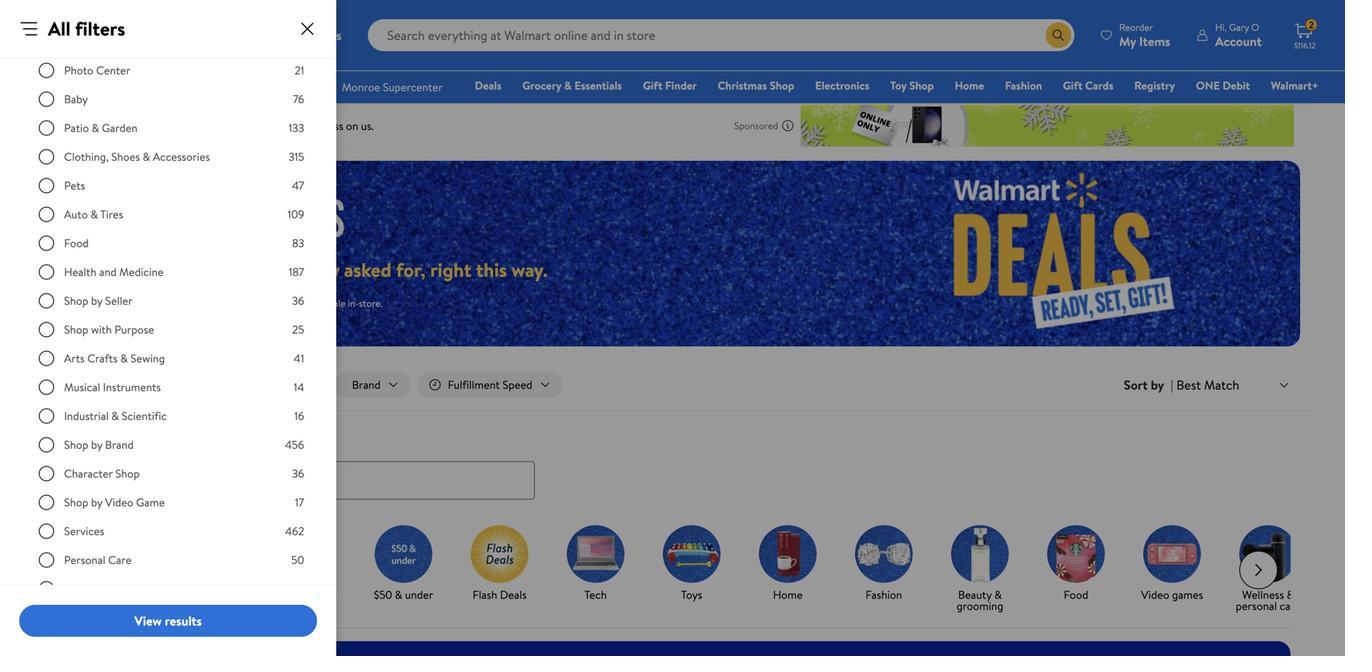 Task type: vqa. For each thing, say whether or not it's contained in the screenshot.
cards
yes



Task type: locate. For each thing, give the bounding box(es) containing it.
by for seller
[[91, 293, 102, 309]]

deals down industrial
[[51, 430, 86, 450]]

center
[[96, 62, 130, 78]]

home right toy shop
[[955, 78, 985, 93]]

registry
[[1135, 78, 1176, 93]]

by left "brand"
[[91, 437, 102, 453]]

all filters up photo
[[48, 15, 125, 42]]

Search in deals search field
[[51, 462, 535, 500]]

under right $50
[[405, 588, 433, 603]]

shop toys. image
[[663, 526, 721, 584]]

0 horizontal spatial video
[[105, 495, 133, 511]]

toy shop
[[891, 78, 934, 93]]

& right the $25
[[299, 588, 306, 603]]

wellness & personal care
[[1236, 588, 1301, 614]]

deals left grocery
[[475, 78, 502, 93]]

all filters down crafts
[[82, 377, 126, 393]]

& inside wellness & personal care
[[1287, 588, 1295, 603]]

1 horizontal spatial home link
[[948, 77, 992, 94]]

video
[[105, 495, 133, 511], [1142, 588, 1170, 603]]

0 vertical spatial all
[[48, 15, 71, 42]]

& right the shoes
[[143, 149, 150, 165]]

& for grocery & essentials
[[564, 78, 572, 93]]

savings
[[117, 257, 178, 283]]

video left game
[[105, 495, 133, 511]]

video inside all filters dialog
[[105, 495, 133, 511]]

gift finder link
[[636, 77, 704, 94]]

results
[[165, 613, 202, 630]]

1 vertical spatial food
[[1064, 588, 1089, 603]]

1 vertical spatial home
[[773, 588, 803, 603]]

None radio
[[38, 149, 54, 165], [38, 293, 54, 309], [38, 322, 54, 338], [38, 380, 54, 396], [38, 437, 54, 453], [38, 466, 54, 482], [38, 553, 54, 569], [38, 149, 54, 165], [38, 293, 54, 309], [38, 322, 54, 338], [38, 380, 54, 396], [38, 437, 54, 453], [38, 466, 54, 482], [38, 553, 54, 569]]

shop down industrial
[[64, 437, 88, 453]]

filters down arts crafts & sewing
[[97, 377, 126, 393]]

by for |
[[1151, 376, 1165, 394]]

0 vertical spatial fashion link
[[998, 77, 1050, 94]]

get gifts in time for christmas. image
[[87, 526, 144, 584]]

by inside sort and filter section element
[[1151, 376, 1165, 394]]

1 horizontal spatial all
[[82, 377, 95, 393]]

& right "patio"
[[92, 120, 99, 136]]

& right $10
[[202, 588, 209, 603]]

shop down "brand"
[[115, 466, 140, 482]]

0 horizontal spatial all
[[48, 15, 71, 42]]

36 for character shop
[[292, 466, 304, 482]]

by down character shop at the bottom left of page
[[91, 495, 102, 511]]

shop food image
[[1048, 526, 1105, 584]]

shop down health
[[64, 293, 88, 309]]

sponsored
[[735, 119, 779, 133]]

0 horizontal spatial fashion link
[[843, 526, 926, 604]]

0 vertical spatial video
[[105, 495, 133, 511]]

all filters
[[48, 15, 125, 42], [82, 377, 126, 393]]

shop down search image
[[64, 495, 88, 511]]

3 under from the left
[[405, 588, 433, 603]]

2 under from the left
[[309, 588, 337, 603]]

toys link
[[650, 526, 734, 604]]

0 vertical spatial 36
[[292, 293, 304, 309]]

on
[[182, 257, 203, 283]]

deals inside search field
[[51, 430, 86, 450]]

toy
[[891, 78, 907, 93]]

flash
[[473, 588, 498, 603]]

shop by brand
[[64, 437, 134, 453]]

may
[[262, 297, 279, 310]]

36 for shop by seller
[[292, 293, 304, 309]]

& for patio & garden
[[92, 120, 99, 136]]

1 vertical spatial fashion
[[866, 588, 903, 603]]

1 vertical spatial home link
[[747, 526, 830, 604]]

0 horizontal spatial christmas
[[91, 599, 140, 614]]

1 horizontal spatial gift
[[1063, 78, 1083, 93]]

walmart black friday deals for days image
[[843, 161, 1301, 347], [64, 197, 359, 237]]

christmas shop link
[[711, 77, 802, 94]]

walmart+ link
[[1264, 77, 1326, 94]]

food down auto
[[64, 235, 89, 251]]

1 vertical spatial 36
[[292, 466, 304, 482]]

456
[[285, 437, 304, 453]]

41
[[294, 351, 304, 366]]

grocery & essentials
[[523, 78, 622, 93]]

2 horizontal spatial under
[[405, 588, 433, 603]]

deals link
[[468, 77, 509, 94]]

1 horizontal spatial under
[[309, 588, 337, 603]]

1 horizontal spatial christmas
[[718, 78, 767, 93]]

sort and filter section element
[[32, 360, 1314, 411]]

this
[[476, 257, 507, 283]]

& inside "link"
[[202, 588, 209, 603]]

133
[[289, 120, 304, 136]]

under right $10
[[212, 588, 240, 603]]

character
[[64, 466, 113, 482]]

gift left cards at the top
[[1063, 78, 1083, 93]]

fashion down fashion image
[[866, 588, 903, 603]]

finder
[[665, 78, 697, 93]]

tech
[[585, 588, 607, 603]]

under for $50 & under
[[405, 588, 433, 603]]

rain
[[158, 297, 174, 310]]

shop up sponsored
[[770, 78, 795, 93]]

by right it
[[125, 588, 136, 603]]

christmas up sponsored
[[718, 78, 767, 93]]

flash deals link
[[458, 526, 541, 604]]

cards
[[1086, 78, 1114, 93]]

deals right flash
[[500, 588, 527, 603]]

patio & garden
[[64, 120, 138, 136]]

$10
[[183, 588, 199, 603]]

$25 & under
[[278, 588, 337, 603]]

and
[[99, 264, 117, 280]]

1 under from the left
[[212, 588, 240, 603]]

accessories
[[153, 149, 210, 165]]

0 vertical spatial food
[[64, 235, 89, 251]]

1 vertical spatial all filters
[[82, 377, 126, 393]]

character shop
[[64, 466, 140, 482]]

gift cards link
[[1056, 77, 1121, 94]]

& right beauty
[[995, 588, 1002, 603]]

& right wellness
[[1287, 588, 1295, 603]]

musical
[[64, 380, 100, 395]]

None radio
[[38, 62, 54, 78], [38, 91, 54, 107], [38, 120, 54, 136], [38, 178, 54, 194], [38, 207, 54, 223], [38, 235, 54, 252], [38, 264, 54, 280], [38, 351, 54, 367], [38, 408, 54, 425], [38, 495, 54, 511], [38, 524, 54, 540], [38, 582, 54, 598], [38, 62, 54, 78], [38, 91, 54, 107], [38, 120, 54, 136], [38, 178, 54, 194], [38, 207, 54, 223], [38, 235, 54, 252], [38, 264, 54, 280], [38, 351, 54, 367], [38, 408, 54, 425], [38, 495, 54, 511], [38, 524, 54, 540], [38, 582, 54, 598]]

0 horizontal spatial home link
[[747, 526, 830, 604]]

36 up 17 in the left bottom of the page
[[292, 466, 304, 482]]

$50
[[374, 588, 392, 603]]

industrial & scientific
[[64, 408, 167, 424]]

47
[[292, 178, 304, 193]]

gift left finder
[[643, 78, 663, 93]]

shop by seller
[[64, 293, 133, 309]]

1 horizontal spatial fashion
[[1005, 78, 1043, 93]]

right
[[430, 257, 472, 283]]

all filters inside 'button'
[[82, 377, 126, 393]]

0 horizontal spatial gift
[[643, 78, 663, 93]]

0 vertical spatial fashion
[[1005, 78, 1043, 93]]

1 gift from the left
[[643, 78, 663, 93]]

0 horizontal spatial under
[[212, 588, 240, 603]]

shop right "toy"
[[910, 78, 934, 93]]

christmas inside "link"
[[718, 78, 767, 93]]

flash deals image
[[471, 526, 529, 584]]

36 right may
[[292, 293, 304, 309]]

home link
[[948, 77, 992, 94], [747, 526, 830, 604]]

with
[[91, 322, 112, 338]]

1 horizontal spatial home
[[955, 78, 985, 93]]

it
[[115, 588, 122, 603]]

2 36 from the top
[[292, 466, 304, 482]]

care
[[1280, 599, 1301, 614]]

1 vertical spatial all
[[82, 377, 95, 393]]

video games link
[[1131, 526, 1214, 604]]

& inside 'beauty & grooming'
[[995, 588, 1002, 603]]

select
[[209, 297, 235, 310]]

& for $25 & under
[[299, 588, 306, 603]]

50
[[291, 553, 304, 568]]

0 vertical spatial filters
[[75, 15, 125, 42]]

food inside all filters dialog
[[64, 235, 89, 251]]

2 gift from the left
[[1063, 78, 1083, 93]]

462
[[285, 524, 304, 539]]

by left |
[[1151, 376, 1165, 394]]

fashion left gift cards link
[[1005, 78, 1043, 93]]

all up photo
[[48, 15, 71, 42]]

shop fifty dollars and under. image
[[375, 526, 433, 584]]

0 vertical spatial home link
[[948, 77, 992, 94]]

under inside "$10 & under" "link"
[[212, 588, 240, 603]]

& left tires
[[91, 207, 98, 222]]

all down arts
[[82, 377, 95, 393]]

food down shop food image at the right of the page
[[1064, 588, 1089, 603]]

& right industrial
[[111, 408, 119, 424]]

0 vertical spatial all filters
[[48, 15, 125, 42]]

by right while
[[91, 293, 102, 309]]

& for auto & tires
[[91, 207, 98, 222]]

1 vertical spatial filters
[[97, 377, 126, 393]]

0 horizontal spatial food
[[64, 235, 89, 251]]

& right $50
[[395, 588, 402, 603]]

& right grocery
[[564, 78, 572, 93]]

& for $50 & under
[[395, 588, 402, 603]]

0 vertical spatial christmas
[[718, 78, 767, 93]]

under inside $50 & under link
[[405, 588, 433, 603]]

filters inside all filters 'button'
[[97, 377, 126, 393]]

get it by christmas link
[[74, 526, 157, 616]]

video left games
[[1142, 588, 1170, 603]]

personal
[[1236, 599, 1278, 614]]

shop by video game
[[64, 495, 165, 511]]

baby
[[64, 91, 88, 107]]

under right 130
[[309, 588, 337, 603]]

clothing, shoes & accessories
[[64, 149, 210, 165]]

&
[[564, 78, 572, 93], [92, 120, 99, 136], [143, 149, 150, 165], [91, 207, 98, 222], [120, 351, 128, 366], [111, 408, 119, 424], [202, 588, 209, 603], [299, 588, 306, 603], [395, 588, 402, 603], [995, 588, 1002, 603], [1287, 588, 1295, 603]]

one debit
[[1196, 78, 1251, 93]]

$116.12
[[1295, 40, 1316, 51]]

home down "home" image
[[773, 588, 803, 603]]

games
[[1173, 588, 1204, 603]]

1 36 from the top
[[292, 293, 304, 309]]

1 vertical spatial video
[[1142, 588, 1170, 603]]

1 horizontal spatial walmart black friday deals for days image
[[843, 161, 1301, 347]]

1 vertical spatial deals
[[51, 430, 86, 450]]

0 vertical spatial deals
[[475, 78, 502, 93]]

while
[[64, 297, 87, 310]]

grocery & essentials link
[[515, 77, 630, 94]]

$50 & under
[[374, 588, 433, 603]]

2
[[1309, 18, 1315, 32]]

christmas
[[718, 78, 767, 93], [91, 599, 140, 614]]

christmas down the "supplies" at the left of the page
[[91, 599, 140, 614]]

available
[[310, 297, 346, 310]]

shop video games. image
[[1144, 526, 1201, 584]]

debit
[[1223, 78, 1251, 93]]

crafts
[[87, 351, 118, 366]]

filters up photo center at the left of the page
[[75, 15, 125, 42]]

walmart image
[[26, 22, 130, 48]]

filters
[[75, 15, 125, 42], [97, 377, 126, 393]]

shop
[[770, 78, 795, 93], [910, 78, 934, 93], [64, 293, 88, 309], [64, 322, 88, 338], [64, 437, 88, 453], [115, 466, 140, 482], [64, 495, 88, 511]]

76
[[293, 91, 304, 107]]

under inside $25 & under link
[[309, 588, 337, 603]]



Task type: describe. For each thing, give the bounding box(es) containing it.
tech link
[[554, 526, 638, 604]]

musical instruments
[[64, 380, 161, 395]]

pets
[[64, 178, 85, 193]]

& right crafts
[[120, 351, 128, 366]]

essentials
[[575, 78, 622, 93]]

1 horizontal spatial video
[[1142, 588, 1170, 603]]

asked
[[344, 257, 392, 283]]

by for video
[[91, 495, 102, 511]]

shop inside christmas shop "link"
[[770, 78, 795, 93]]

checks.
[[176, 297, 207, 310]]

by inside get it by christmas
[[125, 588, 136, 603]]

tires
[[100, 207, 123, 222]]

under for $10 & under
[[212, 588, 240, 603]]

shop left with
[[64, 322, 88, 338]]

auto & tires
[[64, 207, 123, 222]]

one
[[1196, 78, 1220, 93]]

search image
[[64, 475, 77, 488]]

registry link
[[1128, 77, 1183, 94]]

all filters button
[[51, 372, 143, 398]]

0 horizontal spatial fashion
[[866, 588, 903, 603]]

187
[[289, 264, 304, 280]]

under for $25 & under
[[309, 588, 337, 603]]

photo
[[64, 62, 94, 78]]

way.
[[512, 257, 548, 283]]

Walmart Site-Wide search field
[[368, 19, 1075, 51]]

toy shop link
[[884, 77, 942, 94]]

16
[[294, 408, 304, 424]]

shop beauty and grooming. image
[[952, 526, 1009, 584]]

$25
[[278, 588, 296, 603]]

personal
[[64, 553, 106, 568]]

industrial
[[64, 408, 109, 424]]

sort
[[1124, 376, 1148, 394]]

Deals search field
[[32, 430, 1314, 500]]

home image
[[759, 526, 817, 584]]

christmas shop
[[718, 78, 795, 93]]

everything
[[208, 257, 298, 283]]

close panel image
[[298, 19, 317, 38]]

brand
[[105, 437, 134, 453]]

109
[[288, 207, 304, 222]]

14
[[294, 380, 304, 395]]

beauty & grooming
[[957, 588, 1004, 614]]

filters inside all filters dialog
[[75, 15, 125, 42]]

gift for gift finder
[[643, 78, 663, 93]]

in store image
[[154, 379, 180, 392]]

1 vertical spatial christmas
[[91, 599, 140, 614]]

21
[[295, 62, 304, 78]]

shop wellness and self-care. image
[[1240, 526, 1298, 584]]

supplies
[[98, 582, 138, 597]]

seller
[[105, 293, 133, 309]]

office supplies
[[64, 582, 138, 597]]

all filters dialog
[[0, 0, 336, 657]]

game
[[136, 495, 165, 511]]

major savings on everything they asked for, right this way.
[[64, 257, 548, 283]]

one debit link
[[1189, 77, 1258, 94]]

0 horizontal spatial home
[[773, 588, 803, 603]]

grooming
[[957, 599, 1004, 614]]

garden
[[102, 120, 138, 136]]

shop twenty-five dollars and under. image
[[279, 526, 336, 584]]

all filters inside dialog
[[48, 15, 125, 42]]

sewing
[[131, 351, 165, 366]]

25
[[292, 322, 304, 338]]

purpose
[[115, 322, 154, 338]]

Search search field
[[368, 19, 1075, 51]]

next slide for chipmodulewithimages list image
[[1240, 552, 1278, 590]]

1 vertical spatial fashion link
[[843, 526, 926, 604]]

shop tech. image
[[567, 526, 625, 584]]

items
[[237, 297, 260, 310]]

gift finder
[[643, 78, 697, 93]]

0 horizontal spatial walmart black friday deals for days image
[[64, 197, 359, 237]]

1 horizontal spatial food
[[1064, 588, 1089, 603]]

instruments
[[103, 380, 161, 395]]

be
[[298, 297, 308, 310]]

supplies
[[90, 297, 123, 310]]

patio
[[64, 120, 89, 136]]

sort by |
[[1124, 376, 1174, 394]]

major
[[64, 257, 112, 283]]

grocery
[[523, 78, 562, 93]]

& for beauty & grooming
[[995, 588, 1002, 603]]

all inside dialog
[[48, 15, 71, 42]]

all inside 'button'
[[82, 377, 95, 393]]

shop inside toy shop link
[[910, 78, 934, 93]]

83
[[292, 235, 304, 251]]

for,
[[396, 257, 426, 283]]

beauty
[[959, 588, 992, 603]]

video games
[[1142, 588, 1204, 603]]

wellness & personal care link
[[1227, 526, 1310, 616]]

wellness
[[1243, 588, 1285, 603]]

0 vertical spatial home
[[955, 78, 985, 93]]

personal care
[[64, 553, 131, 568]]

services
[[64, 524, 104, 539]]

2 vertical spatial deals
[[500, 588, 527, 603]]

& for wellness & personal care
[[1287, 588, 1295, 603]]

get
[[94, 588, 113, 603]]

arts crafts & sewing
[[64, 351, 165, 366]]

view results button
[[19, 606, 317, 638]]

food link
[[1035, 526, 1118, 604]]

$50 & under link
[[362, 526, 445, 604]]

arts
[[64, 351, 85, 366]]

gift for gift cards
[[1063, 78, 1083, 93]]

last.
[[125, 297, 141, 310]]

shoes
[[111, 149, 140, 165]]

$25 & under link
[[266, 526, 349, 604]]

by for brand
[[91, 437, 102, 453]]

1 horizontal spatial fashion link
[[998, 77, 1050, 94]]

flash deals
[[473, 588, 527, 603]]

clothing,
[[64, 149, 109, 165]]

& for $10 & under
[[202, 588, 209, 603]]

auto
[[64, 207, 88, 222]]

not
[[281, 297, 296, 310]]

17
[[295, 495, 304, 511]]

fashion image
[[855, 526, 913, 584]]

& for industrial & scientific
[[111, 408, 119, 424]]

|
[[1171, 376, 1174, 394]]

photo center
[[64, 62, 130, 78]]

care
[[108, 553, 131, 568]]



